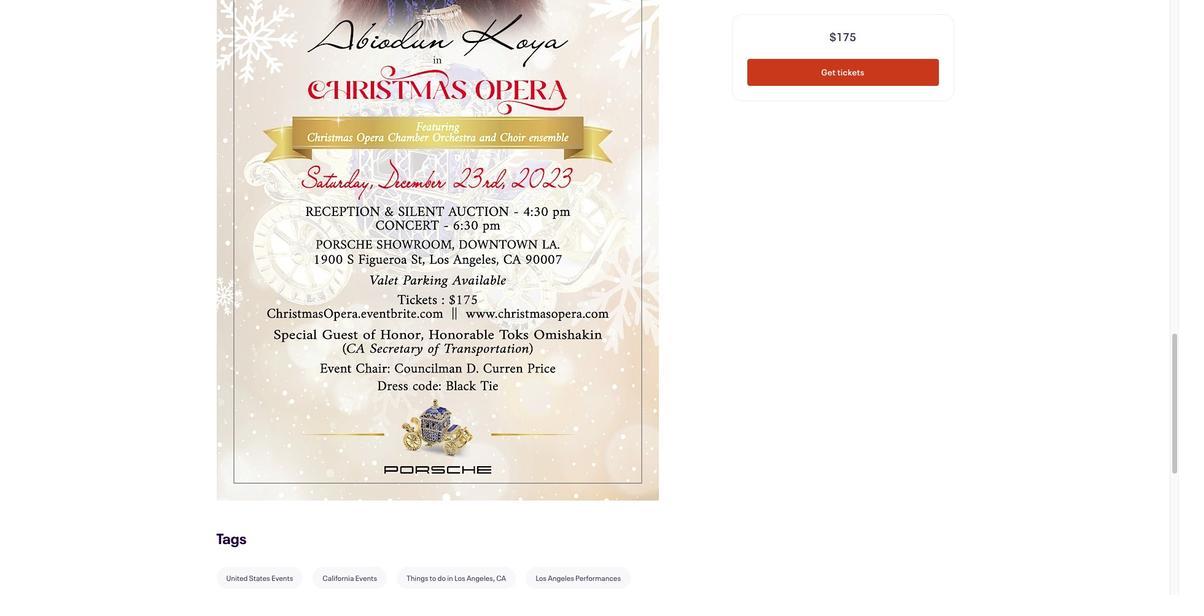 Task type: locate. For each thing, give the bounding box(es) containing it.
things
[[407, 574, 428, 584]]

get tickets button
[[747, 59, 939, 86]]

0 horizontal spatial los
[[455, 574, 465, 584]]

california
[[323, 574, 354, 584]]

los angeles performances
[[536, 574, 621, 584]]

events inside united states events link
[[271, 574, 293, 584]]

1 horizontal spatial events
[[355, 574, 377, 584]]

los
[[455, 574, 465, 584], [536, 574, 547, 584]]

0 horizontal spatial events
[[271, 574, 293, 584]]

1 horizontal spatial los
[[536, 574, 547, 584]]

events
[[271, 574, 293, 584], [355, 574, 377, 584]]

angeles
[[548, 574, 574, 584]]

$175
[[830, 29, 856, 44]]

2 events from the left
[[355, 574, 377, 584]]

events right california
[[355, 574, 377, 584]]

ca
[[496, 574, 506, 584]]

things to do in los angeles, ca
[[407, 574, 506, 584]]

get tickets
[[821, 66, 865, 78]]

los right in
[[455, 574, 465, 584]]

los angeles performances link
[[526, 568, 631, 590]]

california events link
[[313, 568, 387, 590]]

los left angeles
[[536, 574, 547, 584]]

2 los from the left
[[536, 574, 547, 584]]

in
[[447, 574, 453, 584]]

california events
[[323, 574, 377, 584]]

events right states
[[271, 574, 293, 584]]

angeles,
[[467, 574, 495, 584]]

tickets
[[838, 66, 865, 78]]

1 events from the left
[[271, 574, 293, 584]]



Task type: vqa. For each thing, say whether or not it's contained in the screenshot.
1st LOS from the right
yes



Task type: describe. For each thing, give the bounding box(es) containing it.
united
[[226, 574, 248, 584]]

1 los from the left
[[455, 574, 465, 584]]

to
[[430, 574, 436, 584]]

do
[[438, 574, 446, 584]]

united states events link
[[217, 568, 303, 590]]

performances
[[576, 574, 621, 584]]

things to do in los angeles, ca link
[[397, 568, 516, 590]]

get
[[821, 66, 836, 78]]

united states events
[[226, 574, 293, 584]]

tags
[[217, 530, 247, 549]]

events inside california events link
[[355, 574, 377, 584]]

states
[[249, 574, 270, 584]]



